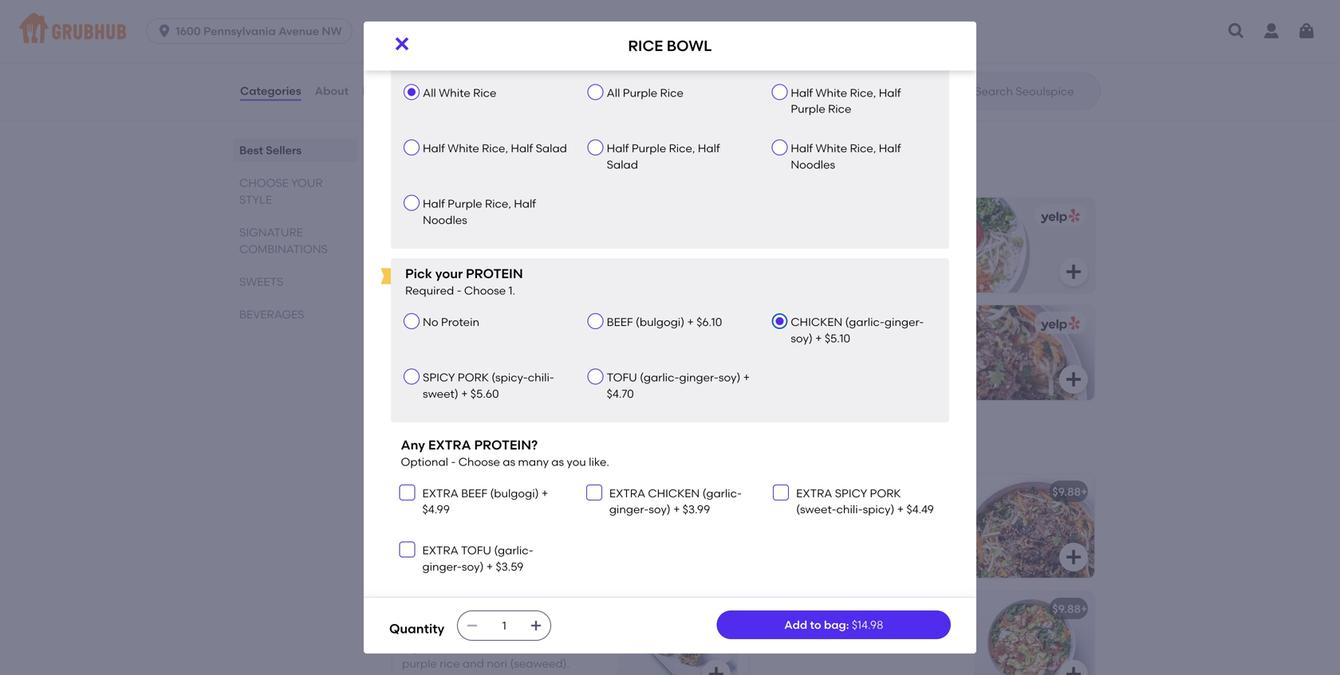 Task type: locate. For each thing, give the bounding box(es) containing it.
or right $50
[[728, 75, 739, 89]]

svg image
[[1297, 22, 1317, 41], [156, 23, 172, 39], [393, 34, 412, 53], [1064, 262, 1084, 282], [777, 488, 786, 498], [403, 545, 412, 555], [1064, 548, 1084, 567], [466, 620, 479, 633], [530, 620, 543, 633], [707, 665, 726, 676]]

choose your style
[[239, 176, 323, 207], [389, 437, 574, 458]]

your for protein
[[435, 266, 463, 282]]

2 more. from the left
[[742, 75, 773, 89]]

- for extra
[[451, 456, 456, 469]]

main navigation navigation
[[0, 0, 1341, 62]]

0 horizontal spatial tofu
[[461, 544, 492, 558]]

0 vertical spatial choose your style
[[239, 176, 323, 207]]

$10
[[693, 40, 710, 53]]

0 horizontal spatial salad
[[536, 142, 567, 155]]

choose down protein?
[[459, 456, 500, 469]]

$4.70
[[607, 387, 634, 401]]

soy) inside extra tofu (garlic- ginger-soy)
[[462, 560, 484, 574]]

rice up all purple rice
[[628, 37, 663, 55]]

0 horizontal spatial -
[[451, 456, 456, 469]]

noodles inside half white rice, half noodles
[[791, 158, 836, 171]]

extra inside extra chicken (garlic- ginger-soy)
[[609, 487, 646, 501]]

pork
[[458, 371, 489, 385], [870, 487, 901, 501]]

beef (bulgogi) + $6.10
[[607, 316, 722, 329]]

0 horizontal spatial off
[[421, 40, 436, 53]]

pick inside pick your protein required - choose 1.
[[405, 266, 432, 282]]

rice, inside half purple rice, half noodles
[[485, 197, 511, 211]]

half
[[791, 86, 813, 100], [879, 86, 901, 100], [423, 142, 445, 155], [511, 142, 533, 155], [607, 142, 629, 155], [698, 142, 720, 155], [791, 142, 813, 155], [879, 142, 901, 155], [423, 197, 445, 211], [514, 197, 536, 211]]

1 vertical spatial white
[[529, 642, 559, 655]]

korean-style burrito!  your choice of ingredients wrapped in white or purple rice and nori (seaweed).
[[402, 625, 591, 671]]

+ inside the extra beef (bulgogi) + $4.99
[[542, 487, 548, 501]]

0 horizontal spatial in
[[517, 642, 527, 655]]

white down 'half white rice, half purple rice'
[[816, 142, 848, 155]]

in inside chewy and delicious gluten-free noodles (japchae) made from sweet potato starch, tossed with carrots and kale in a delicious soy-garlic- sesame marinade.
[[809, 560, 818, 573]]

salad inside half purple rice, half salad
[[607, 158, 638, 171]]

pork up spicy)
[[870, 487, 901, 501]]

1 offer from the left
[[405, 59, 433, 72]]

0 vertical spatial yelp image
[[1038, 209, 1080, 224]]

1 vertical spatial your
[[435, 266, 463, 282]]

1 horizontal spatial noodles
[[791, 158, 836, 171]]

ginger- inside the tofu (garlic-ginger-soy) + $4.70
[[679, 371, 719, 385]]

1 more. from the left
[[419, 75, 450, 89]]

style
[[239, 193, 272, 207], [522, 437, 574, 458]]

1 horizontal spatial choose your style
[[389, 437, 574, 458]]

purple
[[416, 527, 451, 541], [402, 658, 437, 671]]

purple inside perfectly cooked sushi-grade white or purple rice.
[[416, 527, 451, 541]]

rice, for half white rice, half purple rice
[[850, 86, 876, 100]]

spicy up spicy)
[[835, 487, 868, 501]]

valid down pick your rice base
[[436, 59, 461, 72]]

(bulgogi) up sushi-
[[490, 487, 539, 501]]

made
[[861, 527, 893, 541]]

delicious down the tossed
[[831, 560, 879, 573]]

white inside perfectly cooked sushi-grade white or purple rice.
[[562, 511, 592, 525]]

1 vertical spatial your
[[468, 437, 518, 458]]

delicious up (japchae)
[[824, 511, 872, 525]]

style up signature
[[239, 193, 272, 207]]

required
[[405, 284, 454, 298]]

rice down the 'first'
[[473, 86, 497, 100]]

2 pick from the top
[[405, 266, 432, 282]]

off inside $5 off offer valid on first orders of $25 or more.
[[421, 40, 436, 53]]

white for half white rice, half salad
[[448, 142, 479, 155]]

rice, up half white rice, half noodles
[[850, 86, 876, 100]]

or down perfectly
[[402, 527, 413, 541]]

$9.88
[[405, 367, 433, 381], [695, 485, 724, 499], [1053, 485, 1081, 499], [695, 603, 724, 616], [1053, 603, 1081, 616]]

1 horizontal spatial more.
[[742, 75, 773, 89]]

1 vertical spatial choose
[[459, 456, 500, 469]]

valid inside $5 off offer valid on first orders of $25 or more.
[[436, 59, 461, 72]]

and right to at the bottom right of page
[[824, 625, 846, 639]]

orders inside $5 off offer valid on first orders of $25 or more.
[[503, 59, 538, 72]]

0 horizontal spatial beef
[[461, 487, 488, 501]]

sellers inside best sellers most ordered on grubhub
[[430, 147, 486, 168]]

rice for your
[[466, 37, 494, 52]]

0 vertical spatial choose
[[464, 284, 506, 298]]

0 horizontal spatial your
[[291, 176, 323, 190]]

(garlic- up $3.59
[[494, 544, 534, 558]]

$9.88 + for chewy and delicious gluten-free noodles (japchae) made from sweet potato starch, tossed with carrots and kale in a delicious soy-garlic- sesame marinade.
[[1053, 485, 1088, 499]]

purple inside half purple rice, half salad
[[632, 142, 666, 155]]

and down wrapped
[[463, 658, 484, 671]]

1 orders from the left
[[503, 59, 538, 72]]

white up ordered
[[448, 142, 479, 155]]

choose inside any extra protein? optional - choose as many as you like.
[[459, 456, 500, 469]]

on inside $5 off offer valid on first orders of $25 or more.
[[464, 59, 478, 72]]

more. inside '$10 off offer valid on qualifying orders of $50 or more.'
[[742, 75, 773, 89]]

chicken
[[791, 316, 843, 329], [648, 487, 700, 501]]

rice for white
[[473, 86, 497, 100]]

2 all from the left
[[607, 86, 620, 100]]

extra inside any extra protein? optional - choose as many as you like.
[[428, 438, 471, 453]]

white up the (seaweed).
[[529, 642, 559, 655]]

spicy)
[[863, 503, 895, 517]]

choose your style up seller
[[389, 437, 574, 458]]

0 horizontal spatial rice
[[402, 489, 429, 502]]

of inside '$10 off offer valid on qualifying orders of $50 or more.'
[[693, 75, 703, 89]]

about button
[[314, 62, 350, 120]]

best up most
[[389, 147, 426, 168]]

delicious
[[824, 511, 872, 525], [831, 560, 879, 573]]

1 horizontal spatial offer
[[693, 59, 720, 72]]

0 vertical spatial pick
[[405, 37, 432, 52]]

pick
[[405, 37, 432, 52], [405, 266, 432, 282]]

0 horizontal spatial pork
[[458, 371, 489, 385]]

extra tofu (garlic- ginger-soy)
[[423, 544, 534, 574]]

rice, inside half white rice, half noodles
[[850, 142, 876, 155]]

- inside any extra protein? optional - choose as many as you like.
[[451, 456, 456, 469]]

pick up reviews
[[405, 37, 432, 52]]

0 vertical spatial of
[[540, 59, 551, 72]]

salad for half purple rice, half salad
[[607, 158, 638, 171]]

kale inside chewy and delicious gluten-free noodles (japchae) made from sweet potato starch, tossed with carrots and kale in a delicious soy-garlic- sesame marinade.
[[784, 560, 806, 573]]

from
[[896, 527, 921, 541]]

(garlic- down beef (bulgogi) + $6.10
[[640, 371, 679, 385]]

tofu down rice.
[[461, 544, 492, 558]]

purple for all purple rice
[[623, 86, 658, 100]]

0 horizontal spatial choose your style
[[239, 176, 323, 207]]

1 horizontal spatial promo image
[[884, 52, 943, 110]]

your right the "$5"
[[435, 37, 463, 52]]

beef up $4.70
[[607, 316, 633, 329]]

on left qualifying
[[751, 59, 765, 72]]

best
[[239, 144, 263, 157], [389, 147, 426, 168], [412, 469, 432, 481]]

promo image
[[597, 52, 655, 110], [884, 52, 943, 110]]

or down choice
[[561, 642, 573, 655]]

tofu
[[607, 371, 637, 385], [461, 544, 492, 558]]

noodles
[[791, 158, 836, 171], [423, 213, 467, 227]]

white for half white rice, half purple rice
[[816, 86, 848, 100]]

noodles
[[760, 527, 802, 541]]

0 horizontal spatial rice bowl
[[402, 489, 466, 502]]

0 vertical spatial -
[[457, 284, 462, 298]]

bowl up $50
[[667, 37, 712, 55]]

0 vertical spatial style
[[239, 193, 272, 207]]

promo image for offer valid on qualifying orders of $50 or more.
[[884, 52, 943, 110]]

yelp image
[[1038, 209, 1080, 224], [1038, 317, 1080, 332]]

1 horizontal spatial off
[[713, 40, 728, 53]]

1 off from the left
[[421, 40, 436, 53]]

iceberg
[[877, 625, 919, 639]]

rice, inside half purple rice, half salad
[[669, 142, 695, 155]]

extra inside extra tofu (garlic- ginger-soy)
[[423, 544, 459, 558]]

of left $50
[[693, 75, 703, 89]]

salad for half white rice, half salad
[[536, 142, 567, 155]]

1 horizontal spatial sellers
[[430, 147, 486, 168]]

protein
[[441, 316, 480, 329]]

+ inside extra spicy pork (sweet-chili-spicy) + $4.49
[[897, 503, 904, 517]]

rice, inside 'half white rice, half purple rice'
[[850, 86, 876, 100]]

on right ordered
[[464, 170, 478, 184]]

best inside best sellers most ordered on grubhub
[[389, 147, 426, 168]]

purple up half purple rice, half salad
[[623, 86, 658, 100]]

$5
[[405, 40, 418, 53]]

0 horizontal spatial promo image
[[597, 52, 655, 110]]

1 vertical spatial salad
[[607, 158, 638, 171]]

(garlic- up "$5.10"
[[845, 316, 885, 329]]

0 vertical spatial white
[[562, 511, 592, 525]]

0 horizontal spatial white
[[529, 642, 559, 655]]

1 vertical spatial tofu
[[461, 544, 492, 558]]

rice inside 'half white rice, half purple rice'
[[828, 102, 852, 116]]

categories button
[[239, 62, 302, 120]]

of left '$25'
[[540, 59, 551, 72]]

your up required
[[435, 266, 463, 282]]

1 all from the left
[[423, 86, 436, 100]]

hearty kale and crisp iceberg lettuce.
[[760, 625, 919, 655]]

rice bowl image
[[618, 475, 737, 578]]

a
[[821, 560, 828, 573]]

1 vertical spatial noodles
[[423, 213, 467, 227]]

sushi-
[[495, 511, 527, 525]]

on inside '$10 off offer valid on qualifying orders of $50 or more.'
[[751, 59, 765, 72]]

soy) left + $5.10
[[791, 332, 813, 345]]

best for best sellers
[[239, 144, 263, 157]]

1 horizontal spatial valid
[[723, 59, 749, 72]]

protein?
[[474, 438, 538, 453]]

any
[[401, 438, 425, 453]]

chicken up + $3.99
[[648, 487, 700, 501]]

valid inside '$10 off offer valid on qualifying orders of $50 or more.'
[[723, 59, 749, 72]]

2 offer from the left
[[693, 59, 720, 72]]

rice up half white rice, half noodles
[[828, 102, 852, 116]]

(bulgogi) left "$6.10"
[[636, 316, 685, 329]]

0 horizontal spatial chicken
[[648, 487, 700, 501]]

2 as from the left
[[552, 456, 564, 469]]

1 horizontal spatial beef
[[607, 316, 633, 329]]

choose your style up signature
[[239, 176, 323, 207]]

rice
[[628, 37, 663, 55], [402, 489, 429, 502]]

soy) down rice.
[[462, 560, 484, 574]]

spicy inside extra spicy pork (sweet-chili-spicy) + $4.49
[[835, 487, 868, 501]]

add to bag: $14.98
[[785, 619, 884, 632]]

chili- inside spicy pork (spicy-chili- sweet)
[[528, 371, 554, 385]]

choose down best sellers in the top of the page
[[239, 176, 289, 190]]

and up (japchae)
[[800, 511, 821, 525]]

0 vertical spatial rice bowl
[[628, 37, 712, 55]]

1 vertical spatial chicken
[[648, 487, 700, 501]]

best sellers most ordered on grubhub
[[389, 147, 529, 184]]

combinations
[[239, 243, 328, 256]]

best sellers
[[239, 144, 302, 157]]

orders down base
[[503, 59, 538, 72]]

0 horizontal spatial (bulgogi)
[[490, 487, 539, 501]]

2 your from the top
[[435, 266, 463, 282]]

1 horizontal spatial rice bowl
[[628, 37, 712, 55]]

off right $10
[[713, 40, 728, 53]]

offer inside $5 off offer valid on first orders of $25 or more.
[[405, 59, 433, 72]]

choose
[[239, 176, 289, 190], [389, 437, 465, 458]]

1 vertical spatial purple
[[402, 658, 437, 671]]

bowl up the $4.99
[[431, 489, 466, 502]]

choose
[[464, 284, 506, 298], [459, 456, 500, 469]]

in inside korean-style burrito!  your choice of ingredients wrapped in white or purple rice and nori (seaweed).
[[517, 642, 527, 655]]

(garlic- inside chicken (garlic-ginger- soy)
[[845, 316, 885, 329]]

orders up 'half white rice, half purple rice'
[[824, 59, 858, 72]]

rice, down the grubhub
[[485, 197, 511, 211]]

sellers down categories button
[[266, 144, 302, 157]]

or
[[405, 75, 416, 89], [728, 75, 739, 89], [402, 527, 413, 541], [561, 642, 573, 655]]

- inside pick your protein required - choose 1.
[[457, 284, 462, 298]]

1 vertical spatial rice bowl
[[402, 489, 466, 502]]

your down best sellers in the top of the page
[[291, 176, 323, 190]]

of inside $5 off offer valid on first orders of $25 or more.
[[540, 59, 551, 72]]

1 horizontal spatial white
[[562, 511, 592, 525]]

or inside perfectly cooked sushi-grade white or purple rice.
[[402, 527, 413, 541]]

or inside korean-style burrito!  your choice of ingredients wrapped in white or purple rice and nori (seaweed).
[[561, 642, 573, 655]]

your inside pick your protein required - choose 1.
[[435, 266, 463, 282]]

in left a
[[809, 560, 818, 573]]

1 pick from the top
[[405, 37, 432, 52]]

chili-
[[528, 371, 554, 385], [837, 503, 863, 517]]

svg image inside 1600 pennsylvania avenue nw button
[[156, 23, 172, 39]]

best left seller
[[412, 469, 432, 481]]

1 vertical spatial choose your style
[[389, 437, 574, 458]]

+
[[687, 316, 694, 329], [816, 332, 822, 345], [433, 367, 440, 381], [743, 371, 750, 385], [461, 387, 468, 401], [724, 485, 730, 499], [1081, 485, 1088, 499], [542, 487, 548, 501], [674, 503, 680, 517], [897, 503, 904, 517], [487, 560, 493, 574], [724, 603, 730, 616], [1081, 603, 1088, 616]]

0 vertical spatial in
[[809, 560, 818, 573]]

noodles down 'half white rice, half purple rice'
[[791, 158, 836, 171]]

0 vertical spatial chili-
[[528, 371, 554, 385]]

0 vertical spatial purple
[[416, 527, 451, 541]]

optional
[[401, 456, 448, 469]]

2 vertical spatial of
[[580, 625, 591, 639]]

soy)
[[791, 332, 813, 345], [719, 371, 741, 385], [649, 503, 671, 517], [462, 560, 484, 574]]

(spicy-
[[492, 371, 528, 385]]

2 horizontal spatial of
[[693, 75, 703, 89]]

off right the "$5"
[[421, 40, 436, 53]]

1 as from the left
[[503, 456, 516, 469]]

tofu inside the tofu (garlic-ginger-soy) + $4.70
[[607, 371, 637, 385]]

(bulgogi) inside the extra beef (bulgogi) + $4.99
[[490, 487, 539, 501]]

choose for protein
[[464, 284, 506, 298]]

soy) inside extra chicken (garlic- ginger-soy)
[[649, 503, 671, 517]]

ordered
[[418, 170, 461, 184]]

2 promo image from the left
[[884, 52, 943, 110]]

+ $3.59
[[484, 560, 524, 574]]

rice bowl up all purple rice
[[628, 37, 712, 55]]

chili- up protein?
[[528, 371, 554, 385]]

rice, down 'half white rice, half purple rice'
[[850, 142, 876, 155]]

spicy up sweet)
[[423, 371, 455, 385]]

white down qualifying
[[816, 86, 848, 100]]

of right choice
[[580, 625, 591, 639]]

choose for protein?
[[459, 456, 500, 469]]

style
[[446, 625, 470, 639]]

0 horizontal spatial more.
[[419, 75, 450, 89]]

1 horizontal spatial salad
[[607, 158, 638, 171]]

ginger-
[[885, 316, 924, 329], [679, 371, 719, 385], [609, 503, 649, 517], [423, 560, 462, 574]]

1 vertical spatial kale
[[799, 625, 821, 639]]

kale
[[784, 560, 806, 573], [799, 625, 821, 639]]

0 vertical spatial tofu
[[607, 371, 637, 385]]

0 horizontal spatial orders
[[503, 59, 538, 72]]

1 horizontal spatial (bulgogi)
[[636, 316, 685, 329]]

1 horizontal spatial pork
[[870, 487, 901, 501]]

1 horizontal spatial rice
[[628, 37, 663, 55]]

$15.98
[[834, 259, 866, 273]]

avenue
[[279, 24, 319, 38]]

1 vertical spatial delicious
[[831, 560, 879, 573]]

noodles down ordered
[[423, 213, 467, 227]]

white down pick your rice base
[[439, 86, 471, 100]]

rice up perfectly
[[402, 489, 429, 502]]

soy) inside the tofu (garlic-ginger-soy) + $4.70
[[719, 371, 741, 385]]

soy) left $3.99
[[649, 503, 671, 517]]

1 horizontal spatial as
[[552, 456, 564, 469]]

$25
[[554, 59, 572, 72]]

more. down qualifying
[[742, 75, 773, 89]]

valid
[[436, 59, 461, 72], [723, 59, 749, 72]]

extra inside extra spicy pork (sweet-chili-spicy) + $4.49
[[796, 487, 833, 501]]

spicy inside spicy pork (spicy-chili- sweet)
[[423, 371, 455, 385]]

1 vertical spatial yelp image
[[1038, 317, 1080, 332]]

off inside '$10 off offer valid on qualifying orders of $50 or more.'
[[713, 40, 728, 53]]

2 orders from the left
[[824, 59, 858, 72]]

rice left $50
[[660, 86, 684, 100]]

on inside best sellers most ordered on grubhub
[[464, 170, 478, 184]]

chicken up + $5.10
[[791, 316, 843, 329]]

or down the "$5"
[[405, 75, 416, 89]]

0 horizontal spatial as
[[503, 456, 516, 469]]

1 horizontal spatial style
[[522, 437, 574, 458]]

offer inside '$10 off offer valid on qualifying orders of $50 or more.'
[[693, 59, 720, 72]]

on
[[464, 59, 478, 72], [751, 59, 765, 72], [464, 170, 478, 184]]

purple for half purple rice, half noodles
[[448, 197, 482, 211]]

1 valid from the left
[[436, 59, 461, 72]]

rice, up the grubhub
[[482, 142, 508, 155]]

ingredients
[[402, 642, 463, 655]]

crisp
[[848, 625, 874, 639]]

svg image inside main navigation navigation
[[1227, 22, 1246, 41]]

0 vertical spatial rice
[[628, 37, 663, 55]]

no protein
[[423, 316, 480, 329]]

style left the like.
[[522, 437, 574, 458]]

valid for $5 off
[[436, 59, 461, 72]]

0 horizontal spatial style
[[239, 193, 272, 207]]

choose down protein
[[464, 284, 506, 298]]

1 vertical spatial chili-
[[837, 503, 863, 517]]

sellers up ordered
[[430, 147, 486, 168]]

more. inside $5 off offer valid on first orders of $25 or more.
[[419, 75, 450, 89]]

rice, down all purple rice
[[669, 142, 695, 155]]

as left the you
[[552, 456, 564, 469]]

1 your from the top
[[435, 37, 463, 52]]

1 horizontal spatial bowl
[[667, 37, 712, 55]]

0 horizontal spatial of
[[540, 59, 551, 72]]

1 horizontal spatial spicy
[[835, 487, 868, 501]]

purple down qualifying
[[791, 102, 826, 116]]

nw
[[322, 24, 342, 38]]

0 vertical spatial choose
[[239, 176, 289, 190]]

$9.88 + for korean-style burrito!  your choice of ingredients wrapped in white or purple rice and nori (seaweed).
[[695, 603, 730, 616]]

white inside half white rice, half noodles
[[816, 142, 848, 155]]

rice up the 'first'
[[466, 37, 494, 52]]

purple down perfectly
[[416, 527, 451, 541]]

1 horizontal spatial orders
[[824, 59, 858, 72]]

choice
[[541, 625, 578, 639]]

0 vertical spatial salad
[[536, 142, 567, 155]]

kale up sesame
[[784, 560, 806, 573]]

1 vertical spatial rice
[[402, 489, 429, 502]]

spicy
[[423, 371, 455, 385], [835, 487, 868, 501]]

beef up cooked
[[461, 487, 488, 501]]

cooked
[[452, 511, 493, 525]]

sellers for best sellers most ordered on grubhub
[[430, 147, 486, 168]]

0 vertical spatial kale
[[784, 560, 806, 573]]

burrito!
[[473, 625, 512, 639]]

chicken inside extra chicken (garlic- ginger-soy)
[[648, 487, 700, 501]]

extra for extra tofu (garlic- ginger-soy)
[[423, 544, 459, 558]]

1 horizontal spatial chicken
[[791, 316, 843, 329]]

extra inside the extra beef (bulgogi) + $4.99
[[423, 487, 459, 501]]

orders inside '$10 off offer valid on qualifying orders of $50 or more.'
[[824, 59, 858, 72]]

(garlic- up $3.99
[[703, 487, 742, 501]]

noodles inside half purple rice, half noodles
[[423, 213, 467, 227]]

0 vertical spatial noodles
[[791, 158, 836, 171]]

base
[[497, 37, 530, 52]]

on for best
[[464, 170, 478, 184]]

pork up "+ $5.60"
[[458, 371, 489, 385]]

1 vertical spatial choose
[[389, 437, 465, 458]]

0 horizontal spatial noodles
[[423, 213, 467, 227]]

- right the optional
[[451, 456, 456, 469]]

best for best seller
[[412, 469, 432, 481]]

tofu up $4.70
[[607, 371, 637, 385]]

white for all white rice
[[439, 86, 471, 100]]

1 horizontal spatial tofu
[[607, 371, 637, 385]]

choose inside pick your protein required - choose 1.
[[464, 284, 506, 298]]

1 vertical spatial pick
[[405, 266, 432, 282]]

in down your
[[517, 642, 527, 655]]

beverages
[[239, 308, 304, 322]]

svg image
[[1227, 22, 1246, 41], [1064, 370, 1084, 389], [403, 488, 412, 498], [590, 488, 599, 498], [1064, 665, 1084, 676]]

0 vertical spatial (bulgogi)
[[636, 316, 685, 329]]

purple inside half purple rice, half noodles
[[448, 197, 482, 211]]

1 horizontal spatial chili-
[[837, 503, 863, 517]]

valid up $50
[[723, 59, 749, 72]]

0 vertical spatial your
[[291, 176, 323, 190]]

- right required
[[457, 284, 462, 298]]

style inside choose your style
[[239, 193, 272, 207]]

offer for $10
[[693, 59, 720, 72]]

purple down ordered
[[448, 197, 482, 211]]

as down protein?
[[503, 456, 516, 469]]

Input item quantity number field
[[487, 612, 522, 641]]

white right grade at the bottom left of the page
[[562, 511, 592, 525]]

white
[[562, 511, 592, 525], [529, 642, 559, 655]]

all for all white rice
[[423, 86, 436, 100]]

chili- up (japchae)
[[837, 503, 863, 517]]

0 vertical spatial your
[[435, 37, 463, 52]]

extra for extra chicken (garlic- ginger-soy)
[[609, 487, 646, 501]]

rice
[[466, 37, 494, 52], [473, 86, 497, 100], [660, 86, 684, 100], [828, 102, 852, 116]]

offer up $50
[[693, 59, 720, 72]]

pick for pick your rice base
[[405, 37, 432, 52]]

2 off from the left
[[713, 40, 728, 53]]

0 vertical spatial pork
[[458, 371, 489, 385]]

0 horizontal spatial spicy
[[423, 371, 455, 385]]

+ $5.10
[[816, 332, 851, 345]]

no
[[423, 316, 438, 329]]

1 horizontal spatial in
[[809, 560, 818, 573]]

1 horizontal spatial of
[[580, 625, 591, 639]]

pick up required
[[405, 266, 432, 282]]

rice,
[[850, 86, 876, 100], [482, 142, 508, 155], [669, 142, 695, 155], [850, 142, 876, 155], [485, 197, 511, 211]]

1 vertical spatial pork
[[870, 487, 901, 501]]

chewy
[[760, 511, 797, 525]]

your left many
[[468, 437, 518, 458]]

best down categories button
[[239, 144, 263, 157]]

of for $25
[[540, 59, 551, 72]]

1 horizontal spatial -
[[457, 284, 462, 298]]

perfectly
[[402, 511, 450, 525]]

0 horizontal spatial chili-
[[528, 371, 554, 385]]

0 horizontal spatial sellers
[[266, 144, 302, 157]]

more. down pick your rice base
[[419, 75, 450, 89]]

signature combinations
[[239, 226, 328, 256]]

all purple rice
[[607, 86, 684, 100]]

0 horizontal spatial choose
[[239, 176, 289, 190]]

kale left bag: in the bottom right of the page
[[799, 625, 821, 639]]

1 promo image from the left
[[597, 52, 655, 110]]

choose up best seller
[[389, 437, 465, 458]]

salad
[[536, 142, 567, 155], [607, 158, 638, 171]]

on left the 'first'
[[464, 59, 478, 72]]

your
[[435, 37, 463, 52], [435, 266, 463, 282]]

white inside 'half white rice, half purple rice'
[[816, 86, 848, 100]]

2 valid from the left
[[723, 59, 749, 72]]

purple down all purple rice
[[632, 142, 666, 155]]

$9.88 + for hearty kale and crisp iceberg lettuce.
[[1053, 603, 1088, 616]]

ginger- inside chicken (garlic-ginger- soy)
[[885, 316, 924, 329]]



Task type: describe. For each thing, give the bounding box(es) containing it.
half white rice, half salad
[[423, 142, 567, 155]]

tofu (garlic-ginger-soy) + $4.70
[[607, 371, 750, 401]]

$4.49
[[907, 503, 934, 517]]

(sweet-
[[796, 503, 837, 517]]

+ inside the tofu (garlic-ginger-soy) + $4.70
[[743, 371, 750, 385]]

1 vertical spatial style
[[522, 437, 574, 458]]

0 vertical spatial delicious
[[824, 511, 872, 525]]

starch,
[[799, 544, 836, 557]]

rice, for half purple rice, half salad
[[669, 142, 695, 155]]

(garlic- inside extra tofu (garlic- ginger-soy)
[[494, 544, 534, 558]]

orders for qualifying
[[824, 59, 858, 72]]

marinade.
[[804, 576, 860, 590]]

1 horizontal spatial your
[[468, 437, 518, 458]]

valid for $10 off
[[723, 59, 749, 72]]

1 horizontal spatial choose
[[389, 437, 465, 458]]

1.
[[509, 284, 515, 298]]

of inside korean-style burrito!  your choice of ingredients wrapped in white or purple rice and nori (seaweed).
[[580, 625, 591, 639]]

1600
[[176, 24, 201, 38]]

orders for first
[[503, 59, 538, 72]]

half white rice, half noodles
[[791, 142, 901, 171]]

about
[[315, 84, 349, 98]]

off for $10 off
[[713, 40, 728, 53]]

on for $5
[[464, 59, 478, 72]]

sweet)
[[423, 387, 459, 401]]

more. for qualifying
[[742, 75, 773, 89]]

ginger- inside extra tofu (garlic- ginger-soy)
[[423, 560, 462, 574]]

extra chicken (garlic- ginger-soy)
[[609, 487, 742, 517]]

0 vertical spatial bowl
[[667, 37, 712, 55]]

quantity
[[389, 622, 445, 637]]

(garlic- inside extra chicken (garlic- ginger-soy)
[[703, 487, 742, 501]]

nori
[[487, 658, 508, 671]]

many
[[518, 456, 549, 469]]

grade
[[527, 511, 560, 525]]

0 vertical spatial beef
[[607, 316, 633, 329]]

pick your protein required - choose 1.
[[405, 266, 523, 298]]

noodles for white
[[791, 158, 836, 171]]

purple inside korean-style burrito!  your choice of ingredients wrapped in white or purple rice and nori (seaweed).
[[402, 658, 437, 671]]

you
[[567, 456, 586, 469]]

pork inside spicy pork (spicy-chili- sweet)
[[458, 371, 489, 385]]

extra for extra beef (bulgogi) + $4.99
[[423, 487, 459, 501]]

$5 off offer valid on first orders of $25 or more.
[[405, 40, 572, 89]]

$9.88 for hearty kale and crisp iceberg lettuce.
[[1053, 603, 1081, 616]]

$6.10
[[697, 316, 722, 329]]

$9.88 for korean-style burrito!  your choice of ingredients wrapped in white or purple rice and nori (seaweed).
[[695, 603, 724, 616]]

white for half white rice, half noodles
[[816, 142, 848, 155]]

- for your
[[457, 284, 462, 298]]

1600 pennsylvania avenue nw button
[[146, 18, 359, 44]]

garlic-
[[904, 560, 940, 573]]

all for all purple rice
[[607, 86, 620, 100]]

protein
[[466, 266, 523, 282]]

best seller
[[412, 469, 461, 481]]

(seaweed).
[[510, 658, 570, 671]]

rice, for half white rice, half noodles
[[850, 142, 876, 155]]

noodles image
[[975, 475, 1095, 578]]

$4.99
[[423, 503, 450, 517]]

pick for pick your protein required - choose 1.
[[405, 266, 432, 282]]

klassic
[[834, 240, 882, 254]]

wrapped
[[465, 642, 515, 655]]

best for best sellers most ordered on grubhub
[[389, 147, 426, 168]]

first
[[481, 59, 501, 72]]

tofu inside extra tofu (garlic- ginger-soy)
[[461, 544, 492, 558]]

extra for extra spicy pork (sweet-chili-spicy) + $4.49
[[796, 487, 833, 501]]

spicy pork (spicy-chili- sweet)
[[423, 371, 554, 401]]

and down potato at right bottom
[[760, 560, 781, 573]]

grubhub
[[480, 170, 529, 184]]

1 yelp image from the top
[[1038, 209, 1080, 224]]

gluten-
[[874, 511, 913, 525]]

perfectly cooked sushi-grade white or purple rice.
[[402, 511, 592, 541]]

reviews
[[362, 84, 407, 98]]

chicken inside chicken (garlic-ginger- soy)
[[791, 316, 843, 329]]

$5.10
[[825, 332, 851, 345]]

(japchae)
[[805, 527, 859, 541]]

most
[[389, 170, 415, 184]]

of for $50
[[693, 75, 703, 89]]

rice for purple
[[660, 86, 684, 100]]

pork inside extra spicy pork (sweet-chili-spicy) + $4.49
[[870, 487, 901, 501]]

1 vertical spatial bowl
[[431, 489, 466, 502]]

all white rice
[[423, 86, 497, 100]]

sesame
[[760, 576, 802, 590]]

soy-
[[882, 560, 904, 573]]

purple for half purple rice, half salad
[[632, 142, 666, 155]]

potato
[[760, 544, 797, 557]]

qualifying
[[768, 59, 821, 72]]

beef inside the extra beef (bulgogi) + $4.99
[[461, 487, 488, 501]]

promo image for offer valid on first orders of $25 or more.
[[597, 52, 655, 110]]

$3.59
[[496, 560, 524, 574]]

extra spicy pork (sweet-chili-spicy) + $4.49
[[796, 487, 934, 517]]

$5.60
[[471, 387, 499, 401]]

half purple rice, half noodles
[[423, 197, 536, 227]]

+ $5.60
[[461, 387, 499, 401]]

rice, for half purple rice, half noodles
[[485, 197, 511, 211]]

carrots
[[903, 544, 941, 557]]

your for rice
[[435, 37, 463, 52]]

$14.98
[[852, 619, 884, 632]]

noodles for purple
[[423, 213, 467, 227]]

kale inside hearty kale and crisp iceberg lettuce.
[[799, 625, 821, 639]]

rice, for half white rice, half salad
[[482, 142, 508, 155]]

with
[[877, 544, 900, 557]]

2 yelp image from the top
[[1038, 317, 1080, 332]]

sellers for best sellers
[[266, 144, 302, 157]]

+ $3.99
[[671, 503, 710, 517]]

salad image
[[975, 592, 1095, 676]]

and inside hearty kale and crisp iceberg lettuce.
[[824, 625, 846, 639]]

on for $10
[[751, 59, 765, 72]]

chicken (garlic-ginger- soy)
[[791, 316, 924, 345]]

your
[[515, 625, 538, 639]]

or inside '$10 off offer valid on qualifying orders of $50 or more.'
[[728, 75, 739, 89]]

$50
[[706, 75, 725, 89]]

offer for $5
[[405, 59, 433, 72]]

chewy and delicious gluten-free noodles (japchae) made from sweet potato starch, tossed with carrots and kale in a delicious soy-garlic- sesame marinade.
[[760, 511, 956, 590]]

categories
[[240, 84, 301, 98]]

like.
[[589, 456, 609, 469]]

free
[[913, 511, 935, 525]]

pick your rice base
[[405, 37, 530, 52]]

half purple rice, half salad
[[607, 142, 720, 171]]

bag:
[[824, 619, 849, 632]]

ginger- inside extra chicken (garlic- ginger-soy)
[[609, 503, 649, 517]]

off for $5 off
[[421, 40, 436, 53]]

to
[[810, 619, 822, 632]]

(garlic- inside the tofu (garlic-ginger-soy) + $4.70
[[640, 371, 679, 385]]

hearty
[[760, 625, 796, 639]]

more. for first
[[419, 75, 450, 89]]

korean-
[[402, 625, 446, 639]]

or inside $5 off offer valid on first orders of $25 or more.
[[405, 75, 416, 89]]

salad
[[760, 603, 798, 616]]

and inside korean-style burrito!  your choice of ingredients wrapped in white or purple rice and nori (seaweed).
[[463, 658, 484, 671]]

rice
[[440, 658, 460, 671]]

white inside korean-style burrito!  your choice of ingredients wrapped in white or purple rice and nori (seaweed).
[[529, 642, 559, 655]]

seller
[[435, 469, 461, 481]]

purple inside 'half white rice, half purple rice'
[[791, 102, 826, 116]]

Search Seoulspice search field
[[973, 84, 1096, 99]]

extra beef (bulgogi) + $4.99
[[423, 487, 548, 517]]

$9.88 for chewy and delicious gluten-free noodles (japchae) made from sweet potato starch, tossed with carrots and kale in a delicious soy-garlic- sesame marinade.
[[1053, 485, 1081, 499]]

choose inside choose your style
[[239, 176, 289, 190]]

soy) inside chicken (garlic-ginger- soy)
[[791, 332, 813, 345]]

chili- inside extra spicy pork (sweet-chili-spicy) + $4.49
[[837, 503, 863, 517]]

korrito image
[[618, 592, 737, 676]]

1600 pennsylvania avenue nw
[[176, 24, 342, 38]]

reviews button
[[362, 62, 408, 120]]

add
[[785, 619, 808, 632]]

half white rice, half purple rice
[[791, 86, 901, 116]]



Task type: vqa. For each thing, say whether or not it's contained in the screenshot.
2nd Offer from the right
yes



